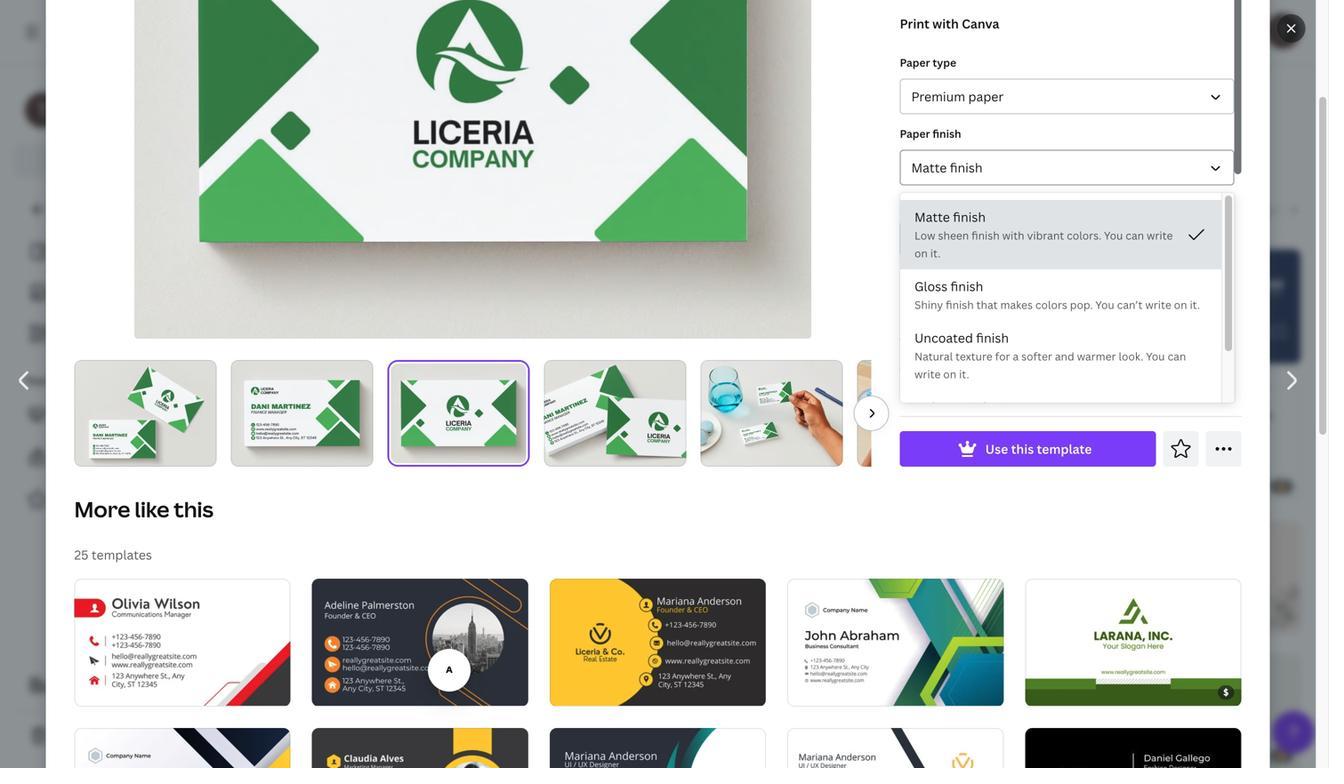 Task type: describe. For each thing, give the bounding box(es) containing it.
for inside details business cards are key to your professional identity and your ticket to networking success. with a dash of creativity and a sprinkle of design magic, you can transform a simple piece of paper into a powerful tool that opens doors, sparks connections, and makes you unforgettable in the business world. so, get those creative juices flowing and let your business cards become your secret weapon for success.
[[1073, 441, 1090, 458]]

catering
[[1083, 201, 1135, 218]]

in
[[985, 402, 997, 419]]

1 horizontal spatial you
[[1197, 383, 1220, 399]]

dash
[[1147, 324, 1176, 341]]

blue grey minimalist modern business card image
[[1107, 250, 1301, 364]]

how
[[900, 198, 923, 212]]

it. for gloss finish
[[1190, 298, 1200, 312]]

with
[[1106, 324, 1134, 341]]

0 vertical spatial you
[[1146, 343, 1168, 360]]

starred
[[62, 492, 107, 508]]

paper finish list box
[[900, 200, 1221, 460]]

actor
[[349, 201, 382, 218]]

unforgettable
[[900, 402, 982, 419]]

for inside 'uncoated finish natural texture for a softer and warmer look. you can write on it.'
[[995, 349, 1010, 364]]

suitable
[[610, 150, 665, 169]]

card
[[847, 96, 913, 134]]

trending button
[[246, 193, 313, 226]]

1 for "creative modern business card" image associated with 2nd 1 of 2 link
[[324, 686, 330, 698]]

pink feminine beautiful business women photo salon nail art hair dresser jewelry business cards image
[[246, 523, 439, 637]]

matte finish low sheen finish with vibrant colors. you can write on it.
[[915, 209, 1173, 261]]

colors
[[1035, 298, 1067, 312]]

like
[[135, 495, 169, 524]]

create a team button
[[14, 668, 231, 704]]

use this template button
[[900, 432, 1156, 467]]

babysitting button
[[614, 193, 698, 226]]

networking
[[983, 324, 1050, 341]]

design
[[1062, 343, 1101, 360]]

a inside 'uncoated finish natural texture for a softer and warmer look. you can write on it.'
[[1013, 349, 1019, 364]]

gloss finish shiny finish that makes colors pop. you can't write on it.
[[915, 278, 1200, 312]]

vibrant
[[1027, 228, 1064, 243]]

print with canva
[[900, 15, 999, 32]]

0 horizontal spatial business
[[719, 96, 841, 134]]

matte finish option
[[900, 200, 1221, 270]]

paper for premium paper
[[900, 55, 930, 70]]

get
[[1140, 402, 1159, 419]]

dark blue modern design branding  business card image
[[74, 729, 291, 769]]

matte for matte finish
[[911, 159, 947, 176]]

pink aesthetic handwritten wedding agent business card image
[[1107, 523, 1301, 634]]

minimalist beige interior designer business card image
[[1107, 656, 1301, 769]]

finish up ticket on the right top of page
[[946, 298, 974, 312]]

industry
[[733, 150, 791, 169]]

finish up matte finish
[[933, 126, 961, 141]]

more
[[467, 150, 503, 169]]

creators
[[62, 406, 114, 423]]

a inside button
[[100, 677, 107, 694]]

doors,
[[968, 383, 1006, 399]]

0 vertical spatial black and white simple personal business card image
[[461, 386, 655, 501]]

get canva pro
[[83, 153, 169, 169]]

back to home
[[57, 202, 140, 218]]

church button
[[1242, 193, 1301, 226]]

finish inside 'uncoated finish natural texture for a softer and warmer look. you can write on it.'
[[976, 330, 1009, 347]]

paper type
[[900, 55, 956, 70]]

every
[[692, 150, 730, 169]]

to right style
[[861, 150, 875, 169]]

0 horizontal spatial this
[[174, 495, 214, 524]]

details
[[900, 278, 942, 295]]

all templates
[[60, 243, 140, 260]]

creators you follow
[[62, 406, 182, 423]]

touch
[[943, 399, 978, 416]]

powerful inside details business cards are key to your professional identity and your ticket to networking success. with a dash of creativity and a sprinkle of design magic, you can transform a simple piece of paper into a powerful tool that opens doors, sparks connections, and makes you unforgettable in the business world. so, get those creative juices flowing and let your business cards become your secret weapon for success.
[[1142, 363, 1196, 380]]

print
[[900, 15, 930, 32]]

back to home link
[[14, 192, 231, 228]]

the
[[1000, 402, 1020, 419]]

a up simple
[[986, 343, 993, 360]]

gloss finish option
[[900, 270, 1221, 321]]

get canva pro button
[[14, 144, 231, 178]]

canva inside button
[[108, 153, 146, 169]]

can inside details business cards are key to your professional identity and your ticket to networking success. with a dash of creativity and a sprinkle of design magic, you can transform a simple piece of paper into a powerful tool that opens doors, sparks connections, and makes you unforgettable in the business world. so, get those creative juices flowing and let your business cards become your secret weapon for success.
[[1171, 343, 1193, 360]]

shiny
[[915, 298, 943, 312]]

paper finish
[[900, 126, 961, 141]]

3 1 of 2 link from the left
[[1025, 579, 1241, 706]]

1 vertical spatial business
[[1023, 402, 1075, 419]]

natural
[[915, 349, 953, 364]]

0 horizontal spatial cards
[[956, 304, 989, 321]]

so,
[[1119, 402, 1137, 419]]

1 1 of 2 link from the left
[[74, 579, 291, 706]]

cake button
[[1170, 193, 1214, 226]]

to right back
[[89, 202, 101, 218]]

softer
[[1021, 349, 1052, 364]]

top level navigation element
[[157, 14, 715, 50]]

cake
[[1177, 201, 1207, 218]]

Paper type button
[[900, 79, 1234, 114]]

you inside "link"
[[117, 406, 139, 423]]

get
[[83, 153, 105, 169]]

details business cards are key to your professional identity and your ticket to networking success. with a dash of creativity and a sprinkle of design magic, you can transform a simple piece of paper into a powerful tool that opens doors, sparks connections, and makes you unforgettable in the business world. so, get those creative juices flowing and let your business cards become your secret weapon for success.
[[900, 278, 1234, 458]]

business
[[900, 304, 953, 321]]

25
[[74, 547, 88, 564]]

those
[[1162, 402, 1196, 419]]

tool
[[1199, 363, 1223, 380]]

ticket
[[930, 324, 964, 341]]

paper inside details business cards are key to your professional identity and your ticket to networking success. with a dash of creativity and a sprinkle of design magic, you can transform a simple piece of paper into a powerful tool that opens doors, sparks connections, and makes you unforgettable in the business world. so, get those creative juices flowing and let your business cards become your secret weapon for success.
[[1067, 363, 1102, 380]]

a left simple
[[963, 363, 970, 380]]

blue minimalist corporate business card image
[[676, 656, 870, 769]]

free
[[506, 150, 534, 169]]

more like this
[[74, 495, 214, 524]]

orange modern fun photography business card image
[[891, 386, 1085, 497]]

you inside gloss finish shiny finish that makes colors pop. you can't write on it.
[[1096, 298, 1114, 312]]

your
[[25, 373, 49, 388]]

soft touch finish
[[915, 399, 1014, 416]]

create
[[879, 150, 922, 169]]

creative
[[900, 422, 948, 439]]

sprinkle
[[996, 343, 1043, 360]]

a right with
[[1137, 324, 1144, 341]]

simple corporate business card image
[[676, 519, 870, 633]]

you inside matte finish low sheen finish with vibrant colors. you can write on it.
[[1104, 228, 1123, 243]]

babysitting
[[621, 201, 691, 218]]

paper for matte finish
[[900, 126, 930, 141]]

connections,
[[1050, 383, 1128, 399]]

nude minimalist beauty feminine makeup artist business card image
[[891, 656, 1085, 769]]

finish inside matte finish button
[[950, 159, 983, 176]]

bakery
[[733, 201, 775, 218]]

first
[[991, 150, 1018, 169]]

become
[[900, 441, 948, 458]]

1 of 2 for "creative modern business card" image associated with 2nd 1 of 2 link
[[324, 686, 354, 698]]

into
[[1105, 363, 1129, 380]]

shop popular business card designs
[[522, 96, 1024, 134]]

home
[[104, 202, 140, 218]]

simple
[[973, 363, 1013, 380]]

low
[[915, 228, 936, 243]]

matte finish
[[911, 159, 983, 176]]

2 2 from the left
[[348, 686, 354, 698]]

2 1 of 2 link from the left
[[312, 579, 528, 706]]

pop.
[[1070, 298, 1093, 312]]

finish inside soft touch finish button
[[981, 399, 1014, 416]]

church
[[1250, 201, 1294, 218]]

create
[[57, 677, 97, 694]]

makes inside details business cards are key to your professional identity and your ticket to networking success. with a dash of creativity and a sprinkle of design magic, you can transform a simple piece of paper into a powerful tool that opens doors, sparks connections, and makes you unforgettable in the business world. so, get those creative juices flowing and let your business cards become your secret weapon for success.
[[1156, 383, 1194, 399]]

1 2 from the left
[[110, 686, 116, 698]]

0 vertical spatial with
[[933, 15, 959, 32]]

uncoated finish option
[[900, 321, 1221, 391]]

trending
[[253, 201, 306, 218]]



Task type: vqa. For each thing, say whether or not it's contained in the screenshot.
success. to the top
yes



Task type: locate. For each thing, give the bounding box(es) containing it.
black and white dog cat veterinary clinic veterinarian single-side business card image
[[1107, 386, 1301, 501]]

powerful down dash
[[1142, 363, 1196, 380]]

with
[[933, 15, 959, 32], [1002, 228, 1025, 243]]

0 vertical spatial matte
[[911, 159, 947, 176]]

1 horizontal spatial cards
[[1167, 422, 1200, 439]]

flowing
[[989, 422, 1033, 439]]

Paper finish button
[[900, 150, 1234, 185]]

it. down 'low'
[[930, 246, 941, 261]]

matte inside matte finish low sheen finish with vibrant colors. you can write on it.
[[915, 209, 950, 226]]

canva left pro
[[108, 153, 146, 169]]

3 1 of 2 from the left
[[1038, 686, 1067, 698]]

create a team
[[57, 677, 140, 694]]

1 horizontal spatial business
[[1023, 402, 1075, 419]]

paper left the type
[[900, 55, 930, 70]]

uncoated
[[915, 330, 973, 347]]

on inside gloss finish shiny finish that makes colors pop. you can't write on it.
[[1174, 298, 1187, 312]]

popular
[[601, 96, 713, 134]]

1 vertical spatial canva
[[108, 153, 146, 169]]

to up texture
[[967, 324, 980, 341]]

matte for matte finish low sheen finish with vibrant colors. you can write on it.
[[915, 209, 950, 226]]

business down so,
[[1111, 422, 1163, 439]]

this right the like
[[174, 495, 214, 524]]

that
[[976, 298, 998, 312], [900, 383, 925, 399]]

0 horizontal spatial it.
[[930, 246, 941, 261]]

0 vertical spatial cards
[[956, 304, 989, 321]]

canva
[[962, 15, 999, 32], [108, 153, 146, 169]]

you down dash
[[1146, 343, 1168, 360]]

1 vertical spatial write
[[1145, 298, 1171, 312]]

canva right print
[[962, 15, 999, 32]]

aesthetician button
[[418, 193, 509, 226]]

this down flowing
[[1011, 441, 1034, 458]]

it. down texture
[[959, 367, 969, 382]]

0 horizontal spatial paper
[[968, 88, 1004, 105]]

colors.
[[1067, 228, 1101, 243]]

templates down shop
[[537, 150, 606, 169]]

1 1 of 2 from the left
[[87, 686, 116, 698]]

0 horizontal spatial makes
[[1000, 298, 1033, 312]]

1 of 2 for the elegant white and green business card image
[[1038, 686, 1067, 698]]

1 vertical spatial that
[[900, 383, 925, 399]]

None search field
[[757, 14, 1008, 50]]

for left every
[[668, 150, 688, 169]]

2 1 from the left
[[324, 686, 330, 698]]

shop
[[522, 96, 595, 134]]

a right into
[[1132, 363, 1139, 380]]

2 vertical spatial on
[[943, 367, 957, 382]]

0 vertical spatial success.
[[1053, 324, 1103, 341]]

0 horizontal spatial for
[[668, 150, 688, 169]]

0 horizontal spatial 2
[[110, 686, 116, 698]]

0 vertical spatial powerful
[[926, 150, 987, 169]]

cards down those
[[1167, 422, 1200, 439]]

finish up flowing
[[981, 399, 1014, 416]]

professional business card image
[[550, 579, 766, 706]]

0 vertical spatial this
[[1011, 441, 1034, 458]]

soft touch finish option
[[900, 391, 1221, 460]]

premium paper
[[911, 88, 1004, 105]]

on inside matte finish low sheen finish with vibrant colors. you can write on it.
[[915, 246, 928, 261]]

2 horizontal spatial business
[[1111, 422, 1163, 439]]

1 for "creative modern business card" image related to 1st 1 of 2 link from left
[[87, 686, 92, 698]]

makes inside gloss finish shiny finish that makes colors pop. you can't write on it.
[[1000, 298, 1033, 312]]

that left "key"
[[976, 298, 998, 312]]

blue and white elegant business card image
[[461, 660, 655, 769], [550, 729, 766, 769]]

elegant white and green business card image
[[1025, 579, 1241, 706]]

2 vertical spatial templates
[[92, 547, 152, 564]]

1 vertical spatial paper
[[1067, 363, 1102, 380]]

write down cake button
[[1147, 228, 1173, 243]]

many?
[[926, 198, 960, 212]]

more
[[74, 495, 130, 524]]

0 horizontal spatial black and white simple personal business card image
[[461, 386, 655, 501]]

green and white modern business card image
[[891, 250, 1085, 364]]

makes up those
[[1156, 383, 1194, 399]]

all
[[60, 243, 76, 260]]

creative modern business card image
[[74, 579, 291, 706], [312, 579, 528, 706]]

that inside gloss finish shiny finish that makes colors pop. you can't write on it.
[[976, 298, 998, 312]]

0 vertical spatial it.
[[930, 246, 941, 261]]

2 vertical spatial write
[[915, 367, 941, 382]]

finish right gloss
[[951, 278, 983, 295]]

0 horizontal spatial creative modern business card image
[[74, 579, 291, 706]]

powerful down paper finish
[[926, 150, 987, 169]]

business up let
[[1023, 402, 1075, 419]]

to right "key"
[[1038, 304, 1050, 321]]

this
[[1011, 441, 1034, 458], [174, 495, 214, 524]]

green modern business card design branding business card image
[[787, 579, 1004, 706]]

0 vertical spatial paper
[[968, 88, 1004, 105]]

you left follow
[[117, 406, 139, 423]]

1 vertical spatial it.
[[1190, 298, 1200, 312]]

2 horizontal spatial 1 of 2 link
[[1025, 579, 1241, 706]]

templates for all templates
[[79, 243, 140, 260]]

and
[[794, 150, 820, 169], [1211, 304, 1234, 321], [960, 343, 983, 360], [1055, 349, 1074, 364], [1131, 383, 1153, 399], [1036, 422, 1059, 439]]

1 paper from the top
[[900, 55, 930, 70]]

0 horizontal spatial 1 of 2
[[87, 686, 116, 698]]

templates right 25
[[92, 547, 152, 564]]

1 vertical spatial on
[[1174, 298, 1187, 312]]

business
[[719, 96, 841, 134], [1023, 402, 1075, 419], [1111, 422, 1163, 439]]

$
[[1223, 687, 1229, 699]]

creative modern business card image for 2nd 1 of 2 link
[[312, 579, 528, 706]]

1 horizontal spatial paper
[[1067, 363, 1102, 380]]

1 vertical spatial success.
[[1093, 441, 1144, 458]]

soft touch finish button
[[900, 391, 1221, 460]]

on for matte finish
[[915, 246, 928, 261]]

1 horizontal spatial that
[[976, 298, 998, 312]]

you right the look.
[[1146, 349, 1165, 364]]

weapon
[[1022, 441, 1070, 458]]

1 horizontal spatial 2
[[348, 686, 354, 698]]

0 vertical spatial for
[[668, 150, 688, 169]]

brand
[[62, 449, 99, 466]]

creative modern business card image for 1st 1 of 2 link from left
[[74, 579, 291, 706]]

1 vertical spatial makes
[[1156, 383, 1194, 399]]

powerful
[[926, 150, 987, 169], [1142, 363, 1196, 380]]

type
[[933, 55, 956, 70]]

1 horizontal spatial makes
[[1156, 383, 1194, 399]]

1 vertical spatial powerful
[[1142, 363, 1196, 380]]

on inside 'uncoated finish natural texture for a softer and warmer look. you can write on it.'
[[943, 367, 957, 382]]

2 horizontal spatial on
[[1174, 298, 1187, 312]]

write for gloss finish
[[1145, 298, 1171, 312]]

0 vertical spatial makes
[[1000, 298, 1033, 312]]

of
[[1179, 324, 1191, 341], [1046, 343, 1059, 360], [1051, 363, 1064, 380], [95, 686, 108, 698], [332, 686, 345, 698], [1045, 686, 1059, 698]]

0 horizontal spatial with
[[933, 15, 959, 32]]

grey black modern elegant name initials monogram business card image
[[676, 249, 870, 360]]

2 vertical spatial business
[[1111, 422, 1163, 439]]

1 horizontal spatial creative modern business card image
[[312, 579, 528, 706]]

this inside use this template button
[[1011, 441, 1034, 458]]

on
[[915, 246, 928, 261], [1174, 298, 1187, 312], [943, 367, 957, 382]]

1 1 from the left
[[87, 686, 92, 698]]

finish left first
[[950, 159, 983, 176]]

success.
[[1053, 324, 1103, 341], [1093, 441, 1144, 458]]

2 vertical spatial for
[[1073, 441, 1090, 458]]

0 horizontal spatial 1 of 2 link
[[74, 579, 291, 706]]

designs
[[918, 96, 1024, 134]]

that down transform
[[900, 383, 925, 399]]

secret
[[982, 441, 1019, 458]]

on for gloss finish
[[1174, 298, 1187, 312]]

impressions.
[[1022, 150, 1108, 169]]

0 vertical spatial write
[[1147, 228, 1173, 243]]

look.
[[1119, 349, 1143, 364]]

1 vertical spatial this
[[174, 495, 214, 524]]

1 vertical spatial you
[[1197, 383, 1220, 399]]

opens
[[928, 383, 965, 399]]

0 horizontal spatial you
[[1146, 343, 1168, 360]]

0 vertical spatial on
[[915, 246, 928, 261]]

write inside 'uncoated finish natural texture for a softer and warmer look. you can write on it.'
[[915, 367, 941, 382]]

navy and brown modern business card image
[[676, 382, 870, 497]]

matte down paper finish
[[911, 159, 947, 176]]

paper up create
[[900, 126, 930, 141]]

on down 'low'
[[915, 246, 928, 261]]

transform
[[900, 363, 960, 380]]

paper inside button
[[968, 88, 1004, 105]]

0 vertical spatial that
[[976, 298, 998, 312]]

soft
[[915, 399, 940, 416]]

1 horizontal spatial for
[[995, 349, 1010, 364]]

1 vertical spatial templates
[[79, 243, 140, 260]]

1 horizontal spatial 1
[[324, 686, 330, 698]]

use this template
[[985, 441, 1092, 458]]

for down networking
[[995, 349, 1010, 364]]

1 horizontal spatial with
[[1002, 228, 1025, 243]]

that inside details business cards are key to your professional identity and your ticket to networking success. with a dash of creativity and a sprinkle of design magic, you can transform a simple piece of paper into a powerful tool that opens doors, sparks connections, and makes you unforgettable in the business world. so, get those creative juices flowing and let your business cards become your secret weapon for success.
[[900, 383, 925, 399]]

are
[[992, 304, 1011, 321]]

1 horizontal spatial it.
[[959, 367, 969, 382]]

a left "team" on the left
[[100, 677, 107, 694]]

1 vertical spatial paper
[[900, 126, 930, 141]]

1 horizontal spatial on
[[943, 367, 957, 382]]

1 horizontal spatial black and white simple personal business card image
[[1025, 729, 1241, 769]]

2 vertical spatial it.
[[959, 367, 969, 382]]

makes up networking
[[1000, 298, 1033, 312]]

cards left are
[[956, 304, 989, 321]]

it. inside gloss finish shiny finish that makes colors pop. you can't write on it.
[[1190, 298, 1200, 312]]

bakery button
[[726, 193, 782, 226]]

black & white m letter business card design brand identity for digital studio design company image
[[246, 660, 439, 769]]

2 horizontal spatial for
[[1073, 441, 1090, 458]]

sparks
[[1009, 383, 1047, 399]]

on up the opens at the right
[[943, 367, 957, 382]]

it. right can't
[[1190, 298, 1200, 312]]

juices
[[951, 422, 986, 439]]

it. for matte finish
[[930, 246, 941, 261]]

paper down design
[[1067, 363, 1102, 380]]

2
[[110, 686, 116, 698], [348, 686, 354, 698], [1061, 686, 1067, 698]]

black button
[[1000, 193, 1047, 226]]

1 horizontal spatial 1 of 2
[[324, 686, 354, 698]]

pink modern wedding organizer business card image
[[891, 519, 1085, 633]]

0 vertical spatial business
[[719, 96, 841, 134]]

let
[[1062, 422, 1077, 439]]

1 horizontal spatial powerful
[[1142, 363, 1196, 380]]

with inside matte finish low sheen finish with vibrant colors. you can write on it.
[[1002, 228, 1025, 243]]

write inside gloss finish shiny finish that makes colors pop. you can't write on it.
[[1145, 298, 1171, 312]]

1 vertical spatial black and white simple personal business card image
[[1025, 729, 1241, 769]]

1 vertical spatial cards
[[1167, 422, 1200, 439]]

can inside 'uncoated finish natural texture for a softer and warmer look. you can write on it.'
[[1168, 349, 1186, 364]]

back
[[57, 202, 86, 218]]

brand templates
[[62, 449, 163, 466]]

you down tool on the right top
[[1197, 383, 1220, 399]]

1 vertical spatial for
[[995, 349, 1010, 364]]

2 creative modern business card image from the left
[[312, 579, 528, 706]]

and inside 'uncoated finish natural texture for a softer and warmer look. you can write on it.'
[[1055, 349, 1074, 364]]

0 horizontal spatial canva
[[108, 153, 146, 169]]

a
[[1137, 324, 1144, 341], [986, 343, 993, 360], [1013, 349, 1019, 364], [963, 363, 970, 380], [1132, 363, 1139, 380], [100, 677, 107, 694]]

2 horizontal spatial 2
[[1061, 686, 1067, 698]]

it. inside matte finish low sheen finish with vibrant colors. you can write on it.
[[930, 246, 941, 261]]

actor button
[[341, 193, 390, 226]]

success. up design
[[1053, 324, 1103, 341]]

0 horizontal spatial on
[[915, 246, 928, 261]]

finish up texture
[[976, 330, 1009, 347]]

you inside 'uncoated finish natural texture for a softer and warmer look. you can write on it.'
[[1146, 349, 1165, 364]]

artist
[[544, 201, 579, 218]]

on up dash
[[1174, 298, 1187, 312]]

write down natural
[[915, 367, 941, 382]]

1 vertical spatial with
[[1002, 228, 1025, 243]]

1 vertical spatial matte
[[915, 209, 950, 226]]

2 1 of 2 from the left
[[324, 686, 354, 698]]

matte up 'low'
[[915, 209, 950, 226]]

1 of 2 link
[[74, 579, 291, 706], [312, 579, 528, 706], [1025, 579, 1241, 706]]

black & gold elegant business card image
[[461, 250, 655, 364]]

black
[[1007, 201, 1040, 218]]

gloss
[[915, 278, 948, 295]]

business up see more free templates suitable for every industry and style to create powerful first impressions.
[[719, 96, 841, 134]]

0 horizontal spatial powerful
[[926, 150, 987, 169]]

2 paper from the top
[[900, 126, 930, 141]]

paper
[[968, 88, 1004, 105], [1067, 363, 1102, 380]]

brown  business card image
[[461, 523, 655, 637]]

0 horizontal spatial that
[[900, 383, 925, 399]]

write up dash
[[1145, 298, 1171, 312]]

red black creative modern business card image
[[246, 250, 439, 364]]

finish up sheen
[[953, 209, 986, 226]]

it.
[[930, 246, 941, 261], [1190, 298, 1200, 312], [959, 367, 969, 382]]

0 vertical spatial canva
[[962, 15, 999, 32]]

can't
[[1117, 298, 1143, 312]]

3 2 from the left
[[1061, 686, 1067, 698]]

key
[[1014, 304, 1035, 321]]

see more free templates suitable for every industry and style to create powerful first impressions.
[[438, 150, 1108, 169]]

0 vertical spatial paper
[[900, 55, 930, 70]]

paper right premium
[[968, 88, 1004, 105]]

to
[[861, 150, 875, 169], [89, 202, 101, 218], [1038, 304, 1050, 321], [967, 324, 980, 341]]

3 1 from the left
[[1038, 686, 1043, 698]]

2 horizontal spatial 1 of 2
[[1038, 686, 1067, 698]]

0 horizontal spatial 1
[[87, 686, 92, 698]]

can inside matte finish low sheen finish with vibrant colors. you can write on it.
[[1126, 228, 1144, 243]]

write inside matte finish low sheen finish with vibrant colors. you can write on it.
[[1147, 228, 1173, 243]]

magic,
[[1104, 343, 1143, 360]]

templates right all
[[79, 243, 140, 260]]

for down let
[[1073, 441, 1090, 458]]

you right pop.
[[1096, 298, 1114, 312]]

1 horizontal spatial this
[[1011, 441, 1034, 458]]

sheen
[[938, 228, 969, 243]]

it. inside 'uncoated finish natural texture for a softer and warmer look. you can write on it.'
[[959, 367, 969, 382]]

a left softer
[[1013, 349, 1019, 364]]

1 of 2 for "creative modern business card" image related to 1st 1 of 2 link from left
[[87, 686, 116, 698]]

matte inside button
[[911, 159, 947, 176]]

you down catering button
[[1104, 228, 1123, 243]]

1 horizontal spatial canva
[[962, 15, 999, 32]]

1 creative modern business card image from the left
[[74, 579, 291, 706]]

starred link
[[14, 482, 231, 518]]

templates for 25 templates
[[92, 547, 152, 564]]

bartender button
[[895, 193, 972, 226]]

black and white simple personal business card image
[[461, 386, 655, 501], [1025, 729, 1241, 769]]

with right print
[[933, 15, 959, 32]]

brand templates link
[[14, 439, 231, 475]]

finish right sheen
[[972, 228, 1000, 243]]

1 for the elegant white and green business card image
[[1038, 686, 1043, 698]]

professional business card image
[[246, 386, 439, 501], [312, 729, 528, 769], [787, 729, 1004, 769]]

piece
[[1016, 363, 1048, 380]]

1 horizontal spatial 1 of 2 link
[[312, 579, 528, 706]]

with down black button
[[1002, 228, 1025, 243]]

for
[[668, 150, 688, 169], [995, 349, 1010, 364], [1073, 441, 1090, 458]]

bartender
[[902, 201, 964, 218]]

write for matte finish
[[1147, 228, 1173, 243]]

warmer
[[1077, 349, 1116, 364]]

you
[[1146, 343, 1168, 360], [1197, 383, 1220, 399]]

success. down so,
[[1093, 441, 1144, 458]]

premium
[[911, 88, 965, 105]]

2 horizontal spatial it.
[[1190, 298, 1200, 312]]

2 horizontal spatial 1
[[1038, 686, 1043, 698]]

0 vertical spatial templates
[[537, 150, 606, 169]]



